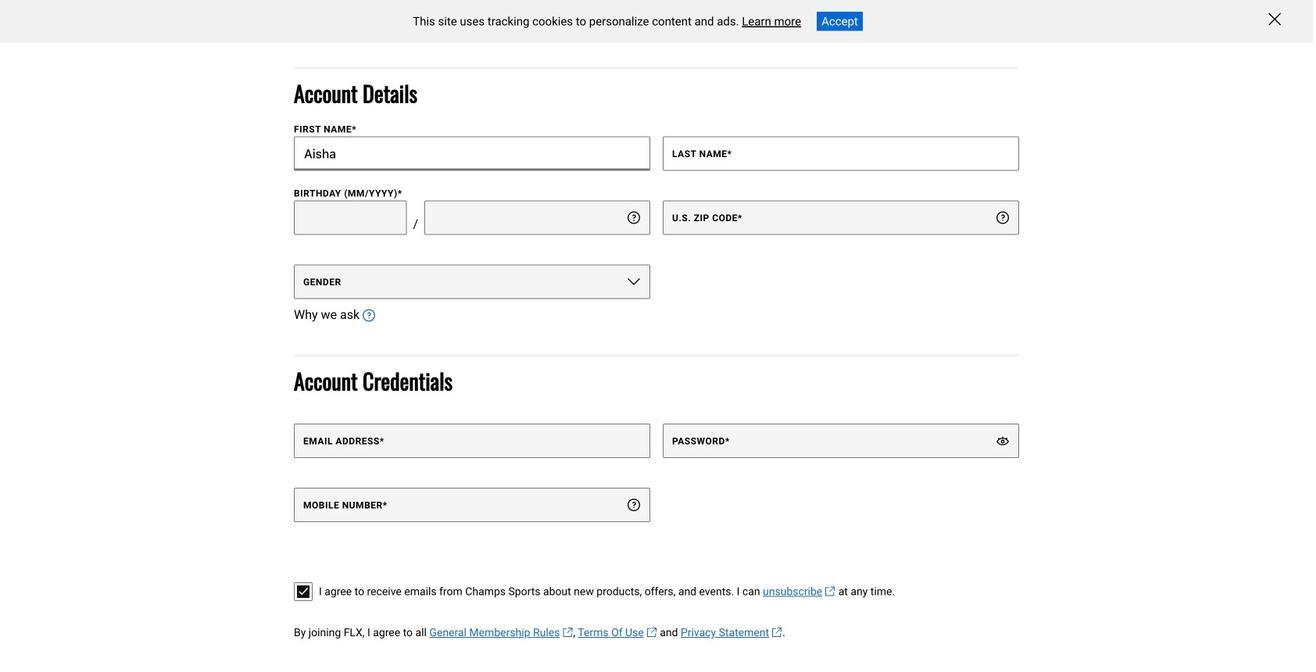 Task type: describe. For each thing, give the bounding box(es) containing it.
1 horizontal spatial more information image
[[628, 499, 641, 512]]

more information image
[[628, 211, 641, 224]]



Task type: locate. For each thing, give the bounding box(es) containing it.
2 vertical spatial more information image
[[628, 499, 641, 512]]

None password field
[[663, 424, 1020, 458]]

required element
[[352, 124, 357, 135], [728, 148, 732, 159], [738, 213, 743, 224], [380, 436, 385, 447], [726, 436, 730, 447], [383, 500, 388, 511]]

None telephone field
[[294, 488, 651, 523]]

2 horizontal spatial more information image
[[997, 211, 1010, 224]]

None email field
[[294, 424, 651, 458]]

None text field
[[663, 136, 1020, 171]]

None text field
[[294, 136, 651, 171], [294, 201, 407, 235], [425, 201, 651, 235], [663, 201, 1020, 235], [294, 136, 651, 171], [294, 201, 407, 235], [425, 201, 651, 235], [663, 201, 1020, 235]]

more information image
[[997, 211, 1010, 224], [363, 309, 375, 322], [628, 499, 641, 512]]

0 vertical spatial more information image
[[997, 211, 1010, 224]]

0 horizontal spatial more information image
[[363, 309, 375, 322]]

1 vertical spatial more information image
[[363, 309, 375, 322]]

cookie banner region
[[0, 0, 1314, 43]]

close image
[[1269, 13, 1282, 25]]

show password image
[[997, 435, 1010, 448]]



Task type: vqa. For each thing, say whether or not it's contained in the screenshot.
Privacy Banner region
no



